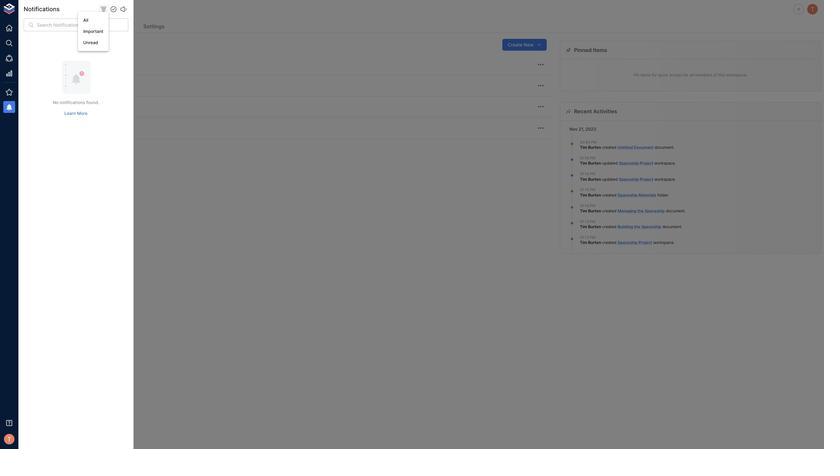 Task type: vqa. For each thing, say whether or not it's contained in the screenshot.


Task type: locate. For each thing, give the bounding box(es) containing it.
0 vertical spatial document
[[655, 145, 674, 150]]

learn
[[64, 111, 76, 116]]

ago inside spaceship materials created by tim burton 3 weeks ago
[[105, 66, 112, 70]]

weeks up found.
[[93, 87, 104, 92]]

materials down unread
[[74, 59, 95, 65]]

2 vertical spatial document
[[663, 224, 682, 229]]

insights
[[107, 23, 128, 30]]

document inside 03:43 pm tim burton created untitled document document .
[[655, 145, 674, 150]]

for
[[653, 73, 658, 78], [684, 73, 689, 78]]

3 inside spaceship materials created by tim burton 3 weeks ago
[[90, 66, 92, 70]]

project for 01:13 pm tim burton created spaceship project workspace .
[[639, 240, 653, 245]]

1 created from the top
[[603, 145, 617, 150]]

learn more
[[64, 111, 88, 116]]

tim inside 01:16 pm tim burton updated spaceship project workspace .
[[581, 161, 588, 166]]

spaceship up 01:15 pm tim burton created spaceship materials folder .
[[620, 177, 640, 182]]

building
[[50, 80, 68, 86], [618, 224, 634, 229]]

2 vertical spatial workspace
[[654, 240, 674, 245]]

1 vertical spatial managing
[[618, 208, 637, 213]]

ago up 3 weeks ago
[[105, 66, 112, 70]]

project inside 01:16 pm tim burton updated spaceship project workspace .
[[641, 161, 654, 166]]

0 horizontal spatial t
[[7, 436, 11, 443]]

for left 'quick'
[[653, 73, 658, 78]]

by
[[65, 66, 69, 70], [65, 87, 69, 92], [65, 108, 69, 113]]

1 3 from the top
[[90, 66, 92, 70]]

recent activities
[[575, 108, 618, 115]]

managing inside '01:14 pm tim burton created managing the spaceship document .'
[[618, 208, 637, 213]]

members
[[696, 73, 713, 78]]

ago
[[105, 66, 112, 70], [105, 87, 112, 92], [105, 108, 112, 113]]

updated for 01:16 pm tim burton updated spaceship project workspace .
[[603, 161, 618, 166]]

3 weeks ago
[[90, 87, 112, 92]]

materials inside 01:15 pm tim burton created spaceship materials folder .
[[639, 193, 657, 197]]

ago up managing the spaceship created by tim burton 3 weeks ago at left top
[[105, 87, 112, 92]]

pinned
[[575, 47, 592, 53]]

created for untitled document
[[603, 145, 617, 150]]

1 horizontal spatial building
[[618, 224, 634, 229]]

created
[[603, 145, 617, 150], [603, 193, 617, 197], [603, 208, 617, 213], [603, 224, 617, 229], [603, 240, 617, 245]]

0 vertical spatial weeks
[[93, 66, 104, 70]]

pm for 01:15 pm tim burton updated spaceship project workspace .
[[590, 172, 596, 176]]

created inside 01:13 pm tim burton created spaceship project workspace .
[[603, 240, 617, 245]]

spaceship project link for 01:15 pm tim burton updated spaceship project workspace .
[[620, 177, 654, 182]]

1 vertical spatial 01:13
[[581, 235, 590, 240]]

2 01:15 from the top
[[581, 187, 589, 192]]

spaceship
[[40, 5, 74, 13], [50, 59, 73, 65], [77, 80, 100, 86], [81, 101, 104, 107], [620, 161, 640, 166], [620, 177, 640, 182], [618, 193, 638, 197], [645, 208, 665, 213], [642, 224, 662, 229], [618, 240, 638, 245]]

1 vertical spatial by
[[65, 87, 69, 92]]

notifications
[[60, 100, 85, 105]]

created down 01:15 pm tim burton created spaceship materials folder .
[[603, 208, 617, 213]]

01:13 for building the spaceship
[[581, 219, 590, 224]]

by inside managing the spaceship created by tim burton 3 weeks ago
[[65, 108, 69, 113]]

document inside 01:13 pm tim burton created building the spaceship document .
[[663, 224, 682, 229]]

ago down 3 weeks ago
[[105, 108, 112, 113]]

created inside '01:14 pm tim burton created managing the spaceship document .'
[[603, 208, 617, 213]]

01:15 pm tim burton created spaceship materials folder .
[[581, 187, 670, 197]]

building up created by in the top left of the page
[[50, 80, 68, 86]]

spaceship up '01:14 pm tim burton created managing the spaceship document .'
[[618, 193, 638, 197]]

0 vertical spatial 01:15
[[581, 172, 589, 176]]

weeks up 3 weeks ago
[[93, 66, 104, 70]]

0 horizontal spatial managing
[[50, 101, 72, 107]]

tim inside managing the spaceship created by tim burton 3 weeks ago
[[70, 108, 76, 113]]

pm inside 03:43 pm tim burton created untitled document document .
[[592, 140, 597, 144]]

pm for 03:43 pm tim burton created untitled document document .
[[592, 140, 597, 144]]

spaceship down folder
[[645, 208, 665, 213]]

3 created from the top
[[50, 108, 64, 113]]

the inside managing the spaceship created by tim burton 3 weeks ago
[[73, 101, 80, 107]]

document
[[634, 145, 654, 150]]

1 vertical spatial workspace
[[655, 177, 676, 182]]

spaceship inside '01:14 pm tim burton created managing the spaceship document .'
[[645, 208, 665, 213]]

burton inside "01:15 pm tim burton updated spaceship project workspace ."
[[589, 177, 602, 182]]

updated down the "untitled"
[[603, 161, 618, 166]]

burton
[[77, 66, 89, 70], [77, 108, 89, 113], [589, 145, 602, 150], [589, 161, 602, 166], [589, 177, 602, 182], [589, 193, 602, 197], [589, 208, 602, 213], [589, 224, 602, 229], [589, 240, 602, 245]]

managing up the learn
[[50, 101, 72, 107]]

burton inside '01:14 pm tim burton created managing the spaceship document .'
[[589, 208, 602, 213]]

building up 01:13 pm tim burton created spaceship project workspace .
[[618, 224, 634, 229]]

burton inside 01:13 pm tim burton created spaceship project workspace .
[[589, 240, 602, 245]]

2023
[[586, 126, 597, 132]]

3 by from the top
[[65, 108, 69, 113]]

insights link
[[105, 20, 130, 33]]

1 vertical spatial document
[[667, 208, 685, 213]]

created inside 03:43 pm tim burton created untitled document document .
[[603, 145, 617, 150]]

t
[[811, 6, 815, 13], [7, 436, 11, 443]]

spaceship inside 01:16 pm tim burton updated spaceship project workspace .
[[620, 161, 640, 166]]

1 01:13 from the top
[[581, 219, 590, 224]]

2 vertical spatial created
[[50, 108, 64, 113]]

document for managing the spaceship
[[667, 208, 685, 213]]

1 by from the top
[[65, 66, 69, 70]]

01:13 pm tim burton created spaceship project workspace .
[[581, 235, 675, 245]]

1 vertical spatial 01:15
[[581, 187, 589, 192]]

updated up 01:15 pm tim burton created spaceship materials folder .
[[603, 177, 618, 182]]

. inside 01:16 pm tim burton updated spaceship project workspace .
[[676, 161, 677, 166]]

01:15 inside "01:15 pm tim burton updated spaceship project workspace ."
[[581, 172, 589, 176]]

burton inside 01:13 pm tim burton created building the spaceship document .
[[589, 224, 602, 229]]

pm inside 01:16 pm tim burton updated spaceship project workspace .
[[590, 156, 596, 160]]

2 vertical spatial ago
[[105, 108, 112, 113]]

the
[[69, 80, 76, 86], [73, 101, 80, 107], [638, 208, 644, 213], [635, 224, 641, 229]]

created down "01:15 pm tim burton updated spaceship project workspace ." in the top right of the page
[[603, 193, 617, 197]]

. inside 03:43 pm tim burton created untitled document document .
[[674, 145, 675, 150]]

0 vertical spatial spaceship project link
[[620, 161, 654, 166]]

tim inside 01:13 pm tim burton created spaceship project workspace .
[[581, 240, 588, 245]]

pm for 01:13 pm tim burton created spaceship project workspace .
[[591, 235, 596, 240]]

3 up found.
[[90, 87, 92, 92]]

workspace inside "01:15 pm tim burton updated spaceship project workspace ."
[[655, 177, 676, 182]]

1 vertical spatial weeks
[[93, 87, 104, 92]]

1 horizontal spatial managing
[[618, 208, 637, 213]]

spaceship down the managing the spaceship link
[[642, 224, 662, 229]]

0 vertical spatial managing
[[50, 101, 72, 107]]

5 created from the top
[[603, 240, 617, 245]]

tim inside "01:15 pm tim burton updated spaceship project workspace ."
[[581, 177, 588, 182]]

burton inside 03:43 pm tim burton created untitled document document .
[[589, 145, 602, 150]]

3 created from the top
[[603, 208, 617, 213]]

spaceship project link up spaceship materials link
[[620, 177, 654, 182]]

1 vertical spatial spaceship project link
[[620, 177, 654, 182]]

1 horizontal spatial t
[[811, 6, 815, 13]]

. inside "01:15 pm tim burton updated spaceship project workspace ."
[[676, 177, 677, 182]]

burton inside 01:16 pm tim burton updated spaceship project workspace .
[[589, 161, 602, 166]]

3 ago from the top
[[105, 108, 112, 113]]

0 vertical spatial materials
[[74, 59, 95, 65]]

01:15 up 01:14
[[581, 187, 589, 192]]

. for 01:15 pm tim burton updated spaceship project workspace .
[[676, 177, 677, 182]]

the up "learn more"
[[73, 101, 80, 107]]

1 updated from the top
[[603, 161, 618, 166]]

updated inside "01:15 pm tim burton updated spaceship project workspace ."
[[603, 177, 618, 182]]

by down notifications
[[65, 108, 69, 113]]

document down folder
[[667, 208, 685, 213]]

more
[[77, 111, 88, 116]]

untitled
[[618, 145, 634, 150]]

2 vertical spatial spaceship project link
[[618, 240, 653, 245]]

updated inside 01:16 pm tim burton updated spaceship project workspace .
[[603, 161, 618, 166]]

pm for 01:14 pm tim burton created managing the spaceship document .
[[591, 203, 596, 208]]

spaceship up documents
[[40, 5, 74, 13]]

0 vertical spatial ago
[[105, 66, 112, 70]]

1 ago from the top
[[105, 66, 112, 70]]

spaceship inside 01:13 pm tim burton created building the spaceship document .
[[642, 224, 662, 229]]

all
[[83, 17, 88, 23]]

.
[[674, 145, 675, 150], [676, 161, 677, 166], [676, 177, 677, 182], [669, 193, 670, 197], [685, 208, 686, 213], [682, 224, 683, 229], [674, 240, 675, 245]]

1 vertical spatial t button
[[2, 432, 16, 447]]

3 up building the spaceship
[[90, 66, 92, 70]]

updated
[[603, 161, 618, 166], [603, 177, 618, 182]]

document right document
[[655, 145, 674, 150]]

0 horizontal spatial materials
[[74, 59, 95, 65]]

managing
[[50, 101, 72, 107], [618, 208, 637, 213]]

0 vertical spatial 3
[[90, 66, 92, 70]]

1 vertical spatial updated
[[603, 177, 618, 182]]

spaceship project link
[[620, 161, 654, 166], [620, 177, 654, 182], [618, 240, 653, 245]]

quick
[[659, 73, 669, 78]]

tim inside '01:14 pm tim burton created managing the spaceship document .'
[[581, 208, 588, 213]]

workspace for 01:13 pm tim burton created spaceship project workspace .
[[654, 240, 674, 245]]

spaceship up more
[[81, 101, 104, 107]]

workspace.
[[727, 73, 748, 78]]

project inside "01:15 pm tim burton updated spaceship project workspace ."
[[641, 177, 654, 182]]

spaceship project link up "01:15 pm tim burton updated spaceship project workspace ." in the top right of the page
[[620, 161, 654, 166]]

materials left folder
[[639, 193, 657, 197]]

pm inside 01:13 pm tim burton created building the spaceship document .
[[591, 219, 596, 224]]

1 created from the top
[[50, 66, 64, 70]]

0 vertical spatial building
[[50, 80, 68, 86]]

1 vertical spatial created
[[50, 87, 64, 92]]

0 vertical spatial updated
[[603, 161, 618, 166]]

3 inside managing the spaceship created by tim burton 3 weeks ago
[[90, 108, 92, 113]]

by down building the spaceship
[[65, 87, 69, 92]]

4 created from the top
[[603, 224, 617, 229]]

burton inside 01:15 pm tim burton created spaceship materials folder .
[[589, 193, 602, 197]]

03:43
[[581, 140, 591, 144]]

1 vertical spatial materials
[[639, 193, 657, 197]]

01:14 pm tim burton created managing the spaceship document .
[[581, 203, 686, 213]]

spaceship up building the spaceship
[[50, 59, 73, 65]]

0 vertical spatial t
[[811, 6, 815, 13]]

1 vertical spatial t
[[7, 436, 11, 443]]

1 horizontal spatial materials
[[639, 193, 657, 197]]

pm
[[592, 140, 597, 144], [590, 156, 596, 160], [590, 172, 596, 176], [590, 187, 596, 192], [591, 203, 596, 208], [591, 219, 596, 224], [591, 235, 596, 240]]

project
[[76, 5, 99, 13], [641, 161, 654, 166], [641, 177, 654, 182], [639, 240, 653, 245]]

2 3 from the top
[[90, 87, 92, 92]]

weeks
[[93, 66, 104, 70], [93, 87, 104, 92], [93, 108, 104, 113]]

documents
[[29, 23, 58, 30]]

weeks inside managing the spaceship created by tim burton 3 weeks ago
[[93, 108, 104, 113]]

pm inside 01:13 pm tim burton created spaceship project workspace .
[[591, 235, 596, 240]]

1 vertical spatial ago
[[105, 87, 112, 92]]

workspace for 01:16 pm tim burton updated spaceship project workspace .
[[655, 161, 676, 166]]

. for 01:15 pm tim burton created spaceship materials folder .
[[669, 193, 670, 197]]

documents link
[[26, 20, 61, 33]]

pm inside "01:15 pm tim burton updated spaceship project workspace ."
[[590, 172, 596, 176]]

01:14
[[581, 203, 590, 208]]

workspace
[[655, 161, 676, 166], [655, 177, 676, 182], [654, 240, 674, 245]]

3
[[90, 66, 92, 70], [90, 87, 92, 92], [90, 108, 92, 113]]

document
[[655, 145, 674, 150], [667, 208, 685, 213], [663, 224, 682, 229]]

01:15 down 01:16
[[581, 172, 589, 176]]

project down document
[[641, 161, 654, 166]]

2 by from the top
[[65, 87, 69, 92]]

01:13 inside 01:13 pm tim burton created spaceship project workspace .
[[581, 235, 590, 240]]

unread
[[83, 40, 98, 45]]

settings link
[[141, 20, 167, 33]]

2 vertical spatial weeks
[[93, 108, 104, 113]]

1 weeks from the top
[[93, 66, 104, 70]]

tim inside 03:43 pm tim burton created untitled document document .
[[581, 145, 588, 150]]

tim inside 01:15 pm tim burton created spaceship materials folder .
[[581, 193, 588, 197]]

spaceship inside managing the spaceship created by tim burton 3 weeks ago
[[81, 101, 104, 107]]

Search Notifications... text field
[[37, 18, 128, 31]]

spaceship inside 01:15 pm tim burton created spaceship materials folder .
[[618, 193, 638, 197]]

the inside '01:14 pm tim burton created managing the spaceship document .'
[[638, 208, 644, 213]]

by up building the spaceship
[[65, 66, 69, 70]]

spaceship project link down the building the spaceship link
[[618, 240, 653, 245]]

. for 03:43 pm tim burton created untitled document document .
[[674, 145, 675, 150]]

created up 01:13 pm tim burton created spaceship project workspace .
[[603, 224, 617, 229]]

mark all read image
[[110, 5, 118, 13]]

. inside 01:15 pm tim burton created spaceship materials folder .
[[669, 193, 670, 197]]

2 01:13 from the top
[[581, 235, 590, 240]]

pin
[[634, 73, 640, 78]]

01:15 pm tim burton updated spaceship project workspace .
[[581, 172, 677, 182]]

workspace inside 01:13 pm tim burton created spaceship project workspace .
[[654, 240, 674, 245]]

0 vertical spatial 01:13
[[581, 219, 590, 224]]

tim for 01:13 pm tim burton created spaceship project workspace .
[[581, 240, 588, 245]]

project down the building the spaceship link
[[639, 240, 653, 245]]

by inside spaceship materials created by tim burton 3 weeks ago
[[65, 66, 69, 70]]

created inside 01:13 pm tim burton created building the spaceship document .
[[603, 224, 617, 229]]

1 horizontal spatial for
[[684, 73, 689, 78]]

0 horizontal spatial for
[[653, 73, 658, 78]]

created up created by in the top left of the page
[[50, 66, 64, 70]]

weeks down found.
[[93, 108, 104, 113]]

2 weeks from the top
[[93, 87, 104, 92]]

managing up 01:13 pm tim burton created building the spaceship document .
[[618, 208, 637, 213]]

spaceship up "01:15 pm tim burton updated spaceship project workspace ." in the top right of the page
[[620, 161, 640, 166]]

the up the building the spaceship link
[[638, 208, 644, 213]]

01:15 inside 01:15 pm tim burton created spaceship materials folder .
[[581, 187, 589, 192]]

document inside '01:14 pm tim burton created managing the spaceship document .'
[[667, 208, 685, 213]]

tim inside 01:13 pm tim burton created building the spaceship document .
[[581, 224, 588, 229]]

unread button
[[78, 37, 109, 48]]

document right the building the spaceship link
[[663, 224, 682, 229]]

2 vertical spatial 3
[[90, 108, 92, 113]]

1 vertical spatial 3
[[90, 87, 92, 92]]

the inside 01:13 pm tim burton created building the spaceship document .
[[635, 224, 641, 229]]

created inside 01:15 pm tim burton created spaceship materials folder .
[[603, 193, 617, 197]]

managing inside managing the spaceship created by tim burton 3 weeks ago
[[50, 101, 72, 107]]

spaceship up 3 weeks ago
[[77, 80, 100, 86]]

project inside 01:13 pm tim burton created spaceship project workspace .
[[639, 240, 653, 245]]

3 3 from the top
[[90, 108, 92, 113]]

project up spaceship materials link
[[641, 177, 654, 182]]

workspace inside 01:16 pm tim burton updated spaceship project workspace .
[[655, 161, 676, 166]]

0 vertical spatial workspace
[[655, 161, 676, 166]]

spaceship down 01:13 pm tim burton created building the spaceship document .
[[618, 240, 638, 245]]

0 vertical spatial created
[[50, 66, 64, 70]]

important button
[[78, 26, 109, 37]]

created inside managing the spaceship created by tim burton 3 weeks ago
[[50, 108, 64, 113]]

the down the managing the spaceship link
[[635, 224, 641, 229]]

2 updated from the top
[[603, 177, 618, 182]]

t button
[[807, 3, 820, 15], [2, 432, 16, 447]]

created for spaceship project
[[603, 240, 617, 245]]

2 vertical spatial by
[[65, 108, 69, 113]]

01:13 inside 01:13 pm tim burton created building the spaceship document .
[[581, 219, 590, 224]]

materials
[[74, 59, 95, 65], [639, 193, 657, 197]]

3 weeks from the top
[[93, 108, 104, 113]]

2 for from the left
[[684, 73, 689, 78]]

1 01:15 from the top
[[581, 172, 589, 176]]

01:15
[[581, 172, 589, 176], [581, 187, 589, 192]]

created up no in the left of the page
[[50, 87, 64, 92]]

create
[[508, 42, 523, 47]]

. inside 01:13 pm tim burton created spaceship project workspace .
[[674, 240, 675, 245]]

01:13
[[581, 219, 590, 224], [581, 235, 590, 240]]

1 vertical spatial building
[[618, 224, 634, 229]]

spaceship project
[[40, 5, 99, 13]]

pm inside 01:15 pm tim burton created spaceship materials folder .
[[590, 187, 596, 192]]

created
[[50, 66, 64, 70], [50, 87, 64, 92], [50, 108, 64, 113]]

project for 01:15 pm tim burton updated spaceship project workspace .
[[641, 177, 654, 182]]

created down no in the left of the page
[[50, 108, 64, 113]]

created down 01:13 pm tim burton created building the spaceship document .
[[603, 240, 617, 245]]

0 vertical spatial by
[[65, 66, 69, 70]]

3 down found.
[[90, 108, 92, 113]]

pm inside '01:14 pm tim burton created managing the spaceship document .'
[[591, 203, 596, 208]]

tim for 01:15 pm tim burton updated spaceship project workspace .
[[581, 177, 588, 182]]

no notifications found.
[[53, 100, 99, 105]]

spaceship materials created by tim burton 3 weeks ago
[[50, 59, 112, 70]]

created left the "untitled"
[[603, 145, 617, 150]]

2 created from the top
[[603, 193, 617, 197]]

document for building the spaceship
[[663, 224, 682, 229]]

1 horizontal spatial t button
[[807, 3, 820, 15]]

tim
[[70, 66, 76, 70], [70, 108, 76, 113], [581, 145, 588, 150], [581, 161, 588, 166], [581, 177, 588, 182], [581, 193, 588, 197], [581, 208, 588, 213], [581, 224, 588, 229], [581, 240, 588, 245]]

for left all
[[684, 73, 689, 78]]



Task type: describe. For each thing, give the bounding box(es) containing it.
01:16
[[581, 156, 589, 160]]

pm for 01:16 pm tim burton updated spaceship project workspace .
[[590, 156, 596, 160]]

2 ago from the top
[[105, 87, 112, 92]]

burton for 01:13 pm tim burton created spaceship project workspace .
[[589, 240, 602, 245]]

tim for 01:14 pm tim burton created managing the spaceship document .
[[581, 208, 588, 213]]

assets link
[[71, 20, 94, 33]]

the up created by in the top left of the page
[[69, 80, 76, 86]]

create new
[[508, 42, 534, 47]]

created by
[[50, 87, 70, 92]]

items
[[594, 47, 608, 53]]

tim for 03:43 pm tim burton created untitled document document .
[[581, 145, 588, 150]]

tim for 01:16 pm tim burton updated spaceship project workspace .
[[581, 161, 588, 166]]

21,
[[579, 126, 585, 132]]

nov 21, 2023
[[570, 126, 597, 132]]

recent
[[575, 108, 593, 115]]

sound on image
[[120, 5, 127, 13]]

nov
[[570, 126, 578, 132]]

all button
[[78, 14, 109, 26]]

burton for 01:15 pm tim burton created spaceship materials folder .
[[589, 193, 602, 197]]

2 created from the top
[[50, 87, 64, 92]]

01:15 for updated
[[581, 172, 589, 176]]

burton for 03:43 pm tim burton created untitled document document .
[[589, 145, 602, 150]]

01:15 for created
[[581, 187, 589, 192]]

tim inside spaceship materials created by tim burton 3 weeks ago
[[70, 66, 76, 70]]

weeks inside spaceship materials created by tim burton 3 weeks ago
[[93, 66, 104, 70]]

. inside '01:14 pm tim burton created managing the spaceship document .'
[[685, 208, 686, 213]]

pm for 01:13 pm tim burton created building the spaceship document .
[[591, 219, 596, 224]]

folder
[[658, 193, 669, 197]]

spaceship inside "01:15 pm tim burton updated spaceship project workspace ."
[[620, 177, 640, 182]]

workspace for 01:15 pm tim burton updated spaceship project workspace .
[[655, 177, 676, 182]]

1 for from the left
[[653, 73, 658, 78]]

created for spaceship materials
[[603, 193, 617, 197]]

burton inside managing the spaceship created by tim burton 3 weeks ago
[[77, 108, 89, 113]]

0 horizontal spatial t button
[[2, 432, 16, 447]]

updated for 01:15 pm tim burton updated spaceship project workspace .
[[603, 177, 618, 182]]

03:43 pm tim burton created untitled document document .
[[581, 140, 675, 150]]

burton for 01:15 pm tim burton updated spaceship project workspace .
[[589, 177, 602, 182]]

created for managing the spaceship
[[603, 208, 617, 213]]

tim for 01:13 pm tim burton created building the spaceship document .
[[581, 224, 588, 229]]

activities
[[594, 108, 618, 115]]

learn more button
[[63, 108, 89, 118]]

0 horizontal spatial building
[[50, 80, 68, 86]]

created inside spaceship materials created by tim burton 3 weeks ago
[[50, 66, 64, 70]]

materials inside spaceship materials created by tim burton 3 weeks ago
[[74, 59, 95, 65]]

items
[[641, 73, 651, 78]]

created for building the spaceship
[[603, 224, 617, 229]]

untitled document link
[[618, 145, 654, 150]]

. for 01:16 pm tim burton updated spaceship project workspace .
[[676, 161, 677, 166]]

ago inside managing the spaceship created by tim burton 3 weeks ago
[[105, 108, 112, 113]]

of
[[714, 73, 718, 78]]

01:16 pm tim burton updated spaceship project workspace .
[[581, 156, 677, 166]]

bookmark image
[[103, 6, 109, 12]]

project up all
[[76, 5, 99, 13]]

. for 01:13 pm tim burton created spaceship project workspace .
[[674, 240, 675, 245]]

notifications
[[24, 6, 60, 13]]

important
[[83, 29, 103, 34]]

spaceship project link for 01:13 pm tim burton created spaceship project workspace .
[[618, 240, 653, 245]]

new
[[524, 42, 534, 47]]

building inside 01:13 pm tim burton created building the spaceship document .
[[618, 224, 634, 229]]

building the spaceship
[[50, 80, 100, 86]]

burton for 01:16 pm tim burton updated spaceship project workspace .
[[589, 161, 602, 166]]

01:13 pm tim burton created building the spaceship document .
[[581, 219, 683, 229]]

pinned items
[[575, 47, 608, 53]]

. inside 01:13 pm tim burton created building the spaceship document .
[[682, 224, 683, 229]]

found.
[[86, 100, 99, 105]]

spaceship materials link
[[618, 193, 657, 197]]

spaceship inside spaceship materials created by tim burton 3 weeks ago
[[50, 59, 73, 65]]

tim for 01:15 pm tim burton created spaceship materials folder .
[[581, 193, 588, 197]]

spaceship inside 01:13 pm tim burton created spaceship project workspace .
[[618, 240, 638, 245]]

building the spaceship link
[[618, 224, 662, 229]]

01:13 for spaceship project
[[581, 235, 590, 240]]

this
[[719, 73, 726, 78]]

pin items for quick access for all members of this workspace.
[[634, 73, 748, 78]]

no
[[53, 100, 59, 105]]

0 vertical spatial t button
[[807, 3, 820, 15]]

managing the spaceship link
[[618, 208, 665, 213]]

burton for 01:14 pm tim burton created managing the spaceship document .
[[589, 208, 602, 213]]

burton for 01:13 pm tim burton created building the spaceship document .
[[589, 224, 602, 229]]

project for 01:16 pm tim burton updated spaceship project workspace .
[[641, 161, 654, 166]]

assets
[[74, 23, 92, 30]]

spaceship project link for 01:16 pm tim burton updated spaceship project workspace .
[[620, 161, 654, 166]]

settings
[[143, 23, 165, 30]]

burton inside spaceship materials created by tim burton 3 weeks ago
[[77, 66, 89, 70]]

create new button
[[503, 39, 547, 51]]

managing the spaceship created by tim burton 3 weeks ago
[[50, 101, 112, 113]]

access
[[670, 73, 683, 78]]

pm for 01:15 pm tim burton created spaceship materials folder .
[[590, 187, 596, 192]]

all
[[690, 73, 694, 78]]



